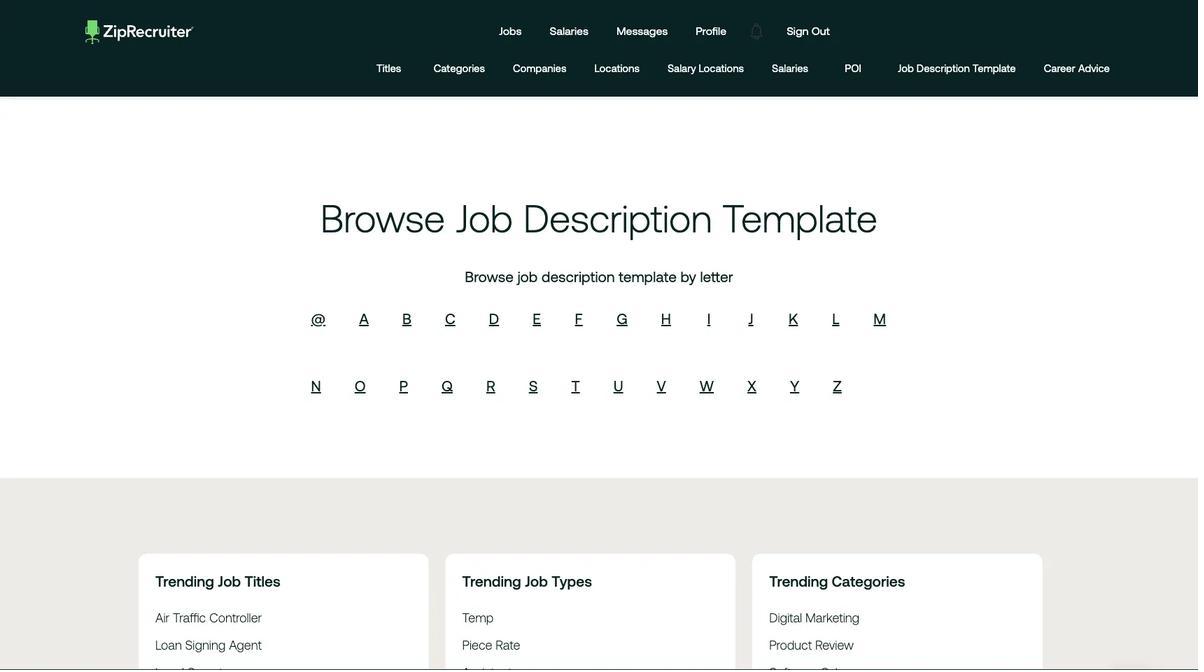 Task type: describe. For each thing, give the bounding box(es) containing it.
advice
[[1079, 62, 1111, 74]]

product review
[[770, 638, 854, 652]]

description inside job description template link
[[917, 62, 971, 74]]

m
[[874, 310, 887, 327]]

piece rate link
[[463, 638, 521, 652]]

i link
[[708, 310, 711, 327]]

messages
[[617, 25, 668, 37]]

companies
[[513, 62, 567, 74]]

g link
[[617, 310, 628, 327]]

j link
[[749, 310, 754, 327]]

temp link
[[463, 610, 494, 625]]

out
[[812, 25, 830, 37]]

loan
[[155, 638, 182, 652]]

v
[[657, 377, 666, 394]]

s link
[[529, 377, 538, 394]]

controller
[[209, 610, 262, 625]]

v link
[[657, 377, 666, 394]]

trending categories
[[770, 573, 906, 589]]

titles inside tabs element
[[377, 62, 401, 74]]

profile link
[[686, 11, 738, 51]]

i
[[708, 310, 711, 327]]

profile
[[696, 25, 727, 37]]

z link
[[833, 377, 842, 394]]

description for browse job description template
[[524, 196, 713, 240]]

categories link
[[434, 51, 485, 85]]

job inside tabs element
[[898, 62, 915, 74]]

f
[[575, 310, 583, 327]]

digital marketing
[[770, 610, 860, 625]]

jobs
[[499, 25, 522, 37]]

career
[[1045, 62, 1076, 74]]

digital marketing link
[[770, 610, 860, 625]]

@
[[311, 310, 326, 327]]

salary
[[668, 62, 697, 74]]

1 horizontal spatial categories
[[832, 573, 906, 589]]

career advice
[[1045, 62, 1111, 74]]

digital
[[770, 610, 803, 625]]

template for browse job description template
[[723, 196, 878, 240]]

poi link
[[837, 51, 870, 85]]

1 horizontal spatial salaries link
[[772, 51, 809, 85]]

browse job description template by letter
[[465, 268, 734, 285]]

agent
[[229, 638, 262, 652]]

ziprecruiter image
[[85, 20, 194, 44]]

locations link
[[595, 51, 640, 85]]

signing
[[185, 638, 226, 652]]

w
[[700, 377, 714, 394]]

piece
[[463, 638, 493, 652]]

browse for browse job description template by letter
[[465, 268, 514, 285]]

trending for trending categories
[[770, 573, 829, 589]]

tabs element
[[372, 51, 1125, 85]]

marketing
[[806, 610, 860, 625]]

trending for trending job types
[[463, 573, 521, 589]]

k
[[789, 310, 799, 327]]

salary locations
[[668, 62, 744, 74]]

main element
[[74, 11, 1125, 51]]

salaries inside main element
[[550, 25, 589, 37]]

n
[[311, 377, 321, 394]]

f link
[[575, 310, 583, 327]]

d link
[[489, 310, 499, 327]]

air
[[155, 610, 170, 625]]

categories inside tabs element
[[434, 62, 485, 74]]

1 locations from the left
[[595, 62, 640, 74]]

y link
[[791, 377, 800, 394]]

piece rate
[[463, 638, 521, 652]]

m link
[[874, 310, 887, 327]]

0 horizontal spatial salaries link
[[540, 11, 599, 51]]

j
[[749, 310, 754, 327]]

x link
[[748, 377, 757, 394]]

q link
[[442, 377, 453, 394]]

trending for trending job titles
[[155, 573, 214, 589]]

product
[[770, 638, 812, 652]]

loan signing agent link
[[155, 638, 262, 652]]

jobs link
[[489, 11, 533, 51]]

r link
[[487, 377, 496, 394]]

salaries inside tabs element
[[772, 62, 809, 74]]

air traffic controller link
[[155, 610, 262, 625]]

c
[[445, 310, 456, 327]]

p
[[400, 377, 408, 394]]

job for browse job description template
[[456, 196, 513, 240]]

2 locations from the left
[[699, 62, 744, 74]]

b
[[403, 310, 412, 327]]

r
[[487, 377, 496, 394]]



Task type: vqa. For each thing, say whether or not it's contained in the screenshot.
Sign Out
yes



Task type: locate. For each thing, give the bounding box(es) containing it.
letter
[[701, 268, 734, 285]]

1 horizontal spatial trending
[[463, 573, 521, 589]]

q
[[442, 377, 453, 394]]

2 horizontal spatial trending
[[770, 573, 829, 589]]

product review link
[[770, 638, 854, 652]]

1 vertical spatial browse
[[465, 268, 514, 285]]

locations down main element
[[595, 62, 640, 74]]

1 horizontal spatial locations
[[699, 62, 744, 74]]

2 trending from the left
[[463, 573, 521, 589]]

a link
[[359, 310, 369, 327]]

0 horizontal spatial template
[[619, 268, 677, 285]]

trending up traffic
[[155, 573, 214, 589]]

u link
[[614, 377, 624, 394]]

locations down profile link
[[699, 62, 744, 74]]

job for browse job description template by letter
[[518, 268, 538, 285]]

job description template link
[[898, 51, 1017, 85]]

loan signing agent
[[155, 638, 262, 652]]

0 vertical spatial titles
[[377, 62, 401, 74]]

1 vertical spatial titles
[[245, 573, 281, 589]]

1 horizontal spatial template
[[723, 196, 878, 240]]

temp
[[463, 610, 494, 625]]

u
[[614, 377, 624, 394]]

locations
[[595, 62, 640, 74], [699, 62, 744, 74]]

a
[[359, 310, 369, 327]]

notifications image
[[741, 15, 773, 47]]

l
[[833, 310, 840, 327]]

categories
[[434, 62, 485, 74], [832, 573, 906, 589]]

by
[[681, 268, 697, 285]]

1 trending from the left
[[155, 573, 214, 589]]

sign out link
[[777, 11, 841, 51]]

1 horizontal spatial browse
[[465, 268, 514, 285]]

s
[[529, 377, 538, 394]]

0 horizontal spatial locations
[[595, 62, 640, 74]]

l link
[[833, 310, 840, 327]]

c link
[[445, 310, 456, 327]]

rate
[[496, 638, 521, 652]]

description
[[917, 62, 971, 74], [524, 196, 713, 240], [542, 268, 615, 285]]

browse
[[321, 196, 445, 240], [465, 268, 514, 285]]

d
[[489, 310, 499, 327]]

2 vertical spatial description
[[542, 268, 615, 285]]

types
[[552, 573, 592, 589]]

trending job types
[[463, 573, 592, 589]]

salaries
[[550, 25, 589, 37], [772, 62, 809, 74]]

o
[[355, 377, 366, 394]]

2 vertical spatial template
[[619, 268, 677, 285]]

poi
[[845, 62, 862, 74]]

z
[[833, 377, 842, 394]]

job for trending job types
[[525, 573, 548, 589]]

t link
[[572, 377, 580, 394]]

h
[[662, 310, 672, 327]]

0 horizontal spatial browse
[[321, 196, 445, 240]]

1 vertical spatial categories
[[832, 573, 906, 589]]

1 vertical spatial salaries
[[772, 62, 809, 74]]

1 horizontal spatial titles
[[377, 62, 401, 74]]

e link
[[533, 310, 541, 327]]

salaries link
[[540, 11, 599, 51], [772, 51, 809, 85]]

titles link
[[372, 51, 406, 85]]

sign
[[787, 25, 809, 37]]

p link
[[400, 377, 408, 394]]

1 vertical spatial description
[[524, 196, 713, 240]]

3 trending from the left
[[770, 573, 829, 589]]

salaries up companies link
[[550, 25, 589, 37]]

job description template
[[898, 62, 1017, 74]]

w link
[[700, 377, 714, 394]]

0 horizontal spatial trending
[[155, 573, 214, 589]]

1 horizontal spatial salaries
[[772, 62, 809, 74]]

review
[[816, 638, 854, 652]]

browse job description template
[[321, 196, 878, 240]]

template for browse job description template by letter
[[619, 268, 677, 285]]

0 horizontal spatial categories
[[434, 62, 485, 74]]

0 vertical spatial template
[[973, 62, 1017, 74]]

titles
[[377, 62, 401, 74], [245, 573, 281, 589]]

air traffic controller
[[155, 610, 262, 625]]

salary locations link
[[668, 51, 744, 85]]

sign out
[[787, 25, 830, 37]]

trending up 'temp' link
[[463, 573, 521, 589]]

messages link
[[606, 11, 679, 51]]

y
[[791, 377, 800, 394]]

trending up digital
[[770, 573, 829, 589]]

n link
[[311, 377, 321, 394]]

0 vertical spatial salaries
[[550, 25, 589, 37]]

template
[[973, 62, 1017, 74], [723, 196, 878, 240], [619, 268, 677, 285]]

0 vertical spatial description
[[917, 62, 971, 74]]

trending
[[155, 573, 214, 589], [463, 573, 521, 589], [770, 573, 829, 589]]

companies link
[[513, 51, 567, 85]]

template inside tabs element
[[973, 62, 1017, 74]]

salaries link up companies
[[540, 11, 599, 51]]

g
[[617, 310, 628, 327]]

0 horizontal spatial salaries
[[550, 25, 589, 37]]

h link
[[662, 310, 672, 327]]

salaries link down sign
[[772, 51, 809, 85]]

x
[[748, 377, 757, 394]]

1 vertical spatial template
[[723, 196, 878, 240]]

traffic
[[173, 610, 206, 625]]

@ link
[[311, 310, 326, 327]]

o link
[[355, 377, 366, 394]]

2 horizontal spatial template
[[973, 62, 1017, 74]]

trending job titles
[[155, 573, 281, 589]]

salaries down sign
[[772, 62, 809, 74]]

0 vertical spatial categories
[[434, 62, 485, 74]]

description for browse job description template by letter
[[542, 268, 615, 285]]

0 vertical spatial browse
[[321, 196, 445, 240]]

0 horizontal spatial titles
[[245, 573, 281, 589]]

job for trending job titles
[[218, 573, 241, 589]]

browse for browse job description template
[[321, 196, 445, 240]]

e
[[533, 310, 541, 327]]

k link
[[789, 310, 799, 327]]



